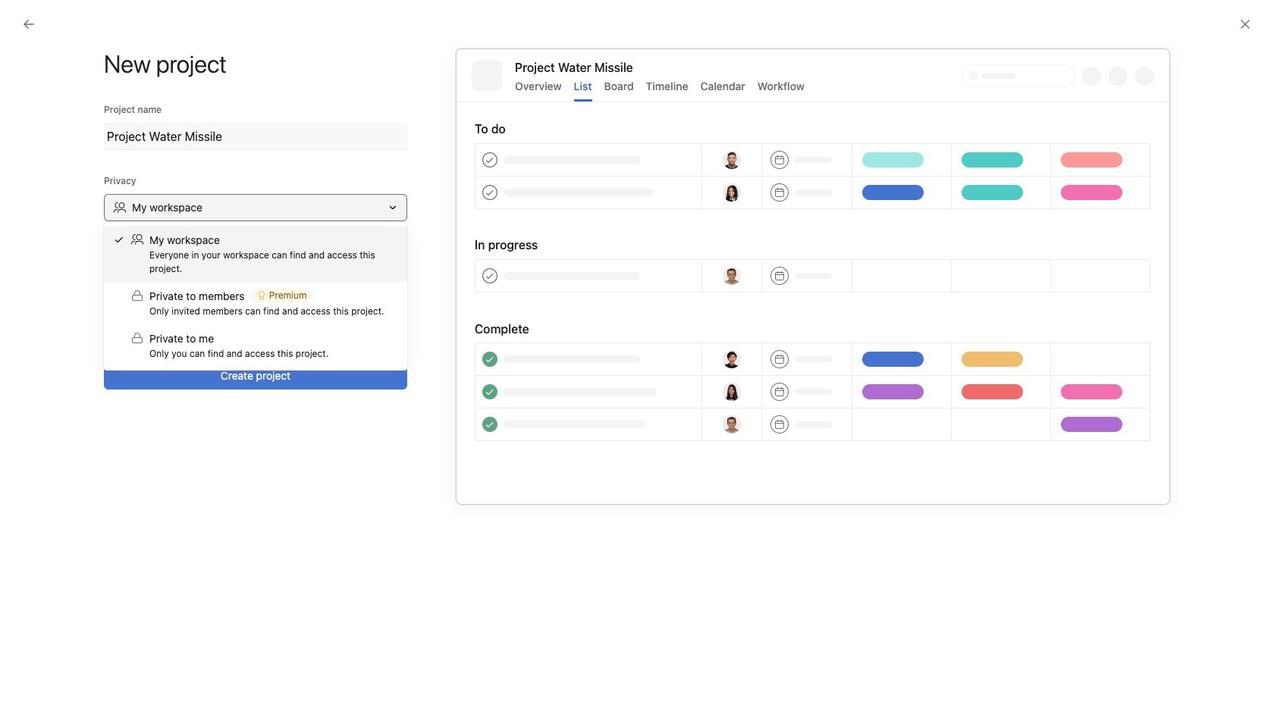 Task type: describe. For each thing, give the bounding box(es) containing it.
mark complete image
[[283, 378, 302, 396]]

go back image
[[23, 18, 35, 30]]

2 board image from the top
[[969, 386, 987, 404]]

projects element
[[0, 320, 182, 448]]

starred element
[[0, 241, 182, 320]]

1 board image from the top
[[969, 331, 987, 349]]

global element
[[0, 37, 182, 128]]

1 mark complete checkbox from the top
[[283, 351, 302, 369]]

add profile photo image
[[286, 226, 323, 263]]

close image
[[1240, 18, 1252, 30]]

rocket image
[[763, 331, 781, 349]]

mark complete image
[[283, 351, 302, 369]]

hide sidebar image
[[20, 12, 32, 24]]



Task type: locate. For each thing, give the bounding box(es) containing it.
None text field
[[104, 123, 407, 150]]

1 vertical spatial board image
[[969, 386, 987, 404]]

line_and_symbols image
[[763, 386, 781, 404]]

list item
[[748, 263, 954, 309], [268, 319, 717, 346], [268, 346, 717, 373], [268, 373, 717, 401], [268, 401, 717, 428], [268, 428, 717, 455]]

option
[[104, 226, 407, 282]]

board image
[[969, 277, 987, 295]]

Mark complete checkbox
[[283, 351, 302, 369], [283, 378, 302, 396]]

mark complete checkbox up mark complete icon
[[283, 351, 302, 369]]

2 mark complete checkbox from the top
[[283, 378, 302, 396]]

this is a preview of your project image
[[456, 49, 1171, 505]]

mark complete checkbox down mark complete image
[[283, 378, 302, 396]]

0 vertical spatial mark complete checkbox
[[283, 351, 302, 369]]

1 vertical spatial mark complete checkbox
[[283, 378, 302, 396]]

0 vertical spatial board image
[[969, 331, 987, 349]]

board image
[[969, 331, 987, 349], [969, 386, 987, 404]]



Task type: vqa. For each thing, say whether or not it's contained in the screenshot.
Add billing info
no



